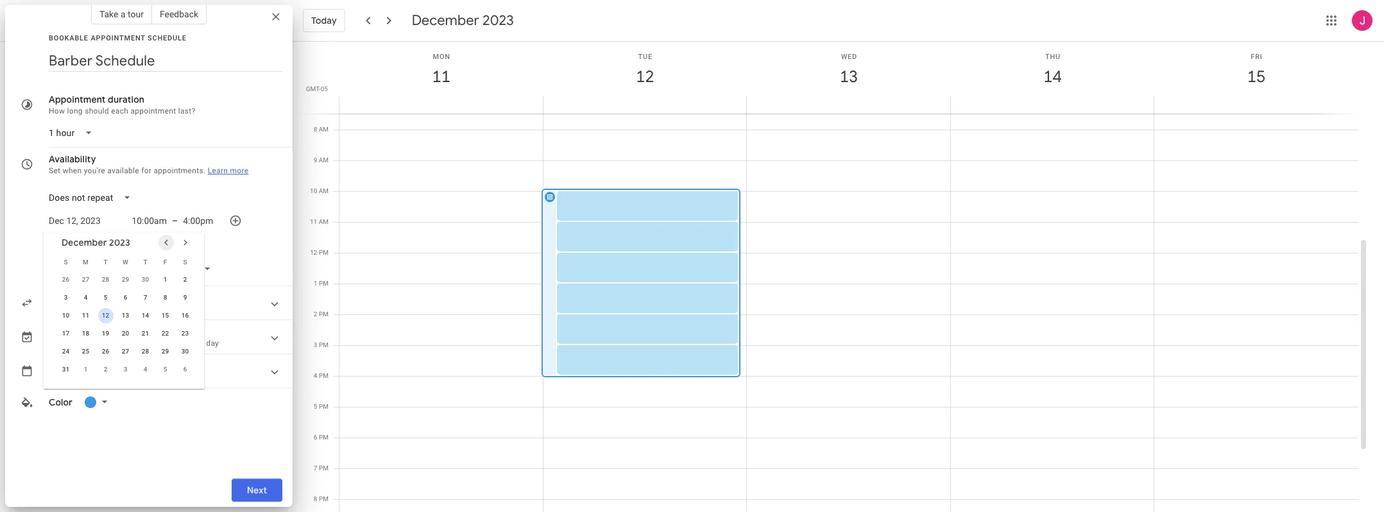 Task type: locate. For each thing, give the bounding box(es) containing it.
8
[[314, 126, 317, 133], [164, 294, 167, 301], [314, 496, 317, 503]]

row
[[56, 253, 195, 271], [56, 271, 195, 289], [56, 289, 195, 307], [56, 307, 195, 325], [56, 325, 195, 343], [56, 343, 195, 361], [56, 361, 195, 379]]

6 row from the top
[[56, 343, 195, 361]]

9 pm from the top
[[319, 496, 329, 503]]

1 vertical spatial 15
[[162, 312, 169, 319]]

0 vertical spatial 29
[[122, 276, 129, 283]]

2 up 16
[[183, 276, 187, 283]]

11 up 18
[[82, 312, 89, 319]]

10 for 10
[[62, 312, 69, 319]]

5 pm from the top
[[319, 372, 329, 379]]

0 vertical spatial december
[[412, 12, 479, 30]]

26
[[62, 276, 69, 283], [102, 348, 109, 355]]

1 vertical spatial for
[[134, 360, 146, 372]]

tuesday, december 12 element
[[631, 62, 660, 92]]

appointment up ·
[[84, 326, 139, 338]]

18 element
[[78, 326, 93, 342]]

3 up 4 pm
[[314, 342, 317, 349]]

mon
[[433, 53, 451, 61]]

0 vertical spatial 6
[[124, 294, 127, 301]]

2 up the 3 pm
[[314, 311, 317, 318]]

12 up 19
[[102, 312, 109, 319]]

for
[[141, 166, 152, 175], [134, 360, 146, 372]]

8 pm
[[314, 496, 329, 503]]

2 t from the left
[[143, 258, 147, 265]]

am up 9 am
[[319, 126, 329, 133]]

28 left november 29 element
[[102, 276, 109, 283]]

december 2023 grid
[[56, 253, 195, 379]]

january 6 element
[[178, 362, 193, 378]]

0 vertical spatial 3
[[64, 294, 68, 301]]

appointment inside appointment duration how long should each appointment last?
[[131, 107, 176, 116]]

12 down tue
[[635, 66, 654, 87]]

0 horizontal spatial 28
[[102, 276, 109, 283]]

20
[[122, 330, 129, 337]]

2 vertical spatial 6
[[314, 434, 317, 441]]

11 down mon
[[432, 66, 450, 87]]

0 vertical spatial 30
[[142, 276, 149, 283]]

for right january 3 element
[[134, 360, 146, 372]]

14 inside 14 element
[[142, 312, 149, 319]]

december up m
[[62, 237, 107, 248]]

1
[[164, 276, 167, 283], [314, 280, 317, 287], [84, 366, 88, 373]]

11 inside row
[[82, 312, 89, 319]]

appointment inside booked appointment settings no buffer time · no maximum bookings per day
[[84, 326, 139, 338]]

pm for 6 pm
[[319, 434, 329, 441]]

0 vertical spatial appointment
[[131, 107, 176, 116]]

pm
[[319, 249, 329, 256], [319, 280, 329, 287], [319, 311, 329, 318], [319, 342, 329, 349], [319, 372, 329, 379], [319, 403, 329, 410], [319, 434, 329, 441], [319, 465, 329, 472], [319, 496, 329, 503]]

0 vertical spatial 8
[[314, 126, 317, 133]]

23 element
[[178, 326, 193, 342]]

2 horizontal spatial 5
[[314, 403, 317, 410]]

7 inside grid
[[314, 465, 317, 472]]

5 up advance
[[104, 294, 107, 301]]

11 down 10 am
[[310, 218, 317, 225]]

calendars checked for availability button
[[44, 357, 290, 385]]

12 element
[[98, 308, 113, 324]]

row down w
[[56, 271, 195, 289]]

6 down 5 pm
[[314, 434, 317, 441]]

row down 27 element
[[56, 361, 195, 379]]

0 horizontal spatial 6
[[124, 294, 127, 301]]

1 horizontal spatial 28
[[142, 348, 149, 355]]

9 inside december 2023 grid
[[183, 294, 187, 301]]

row up 13 element
[[56, 289, 195, 307]]

0 horizontal spatial 5
[[104, 294, 107, 301]]

2 for 2 pm
[[314, 311, 317, 318]]

2 horizontal spatial 2
[[314, 311, 317, 318]]

pm up 6 pm
[[319, 403, 329, 410]]

1 horizontal spatial 12
[[310, 249, 317, 256]]

pm up the 3 pm
[[319, 311, 329, 318]]

a for take
[[121, 9, 126, 19]]

2 horizontal spatial 12
[[635, 66, 654, 87]]

7 pm
[[314, 465, 329, 472]]

bookings
[[158, 339, 191, 348]]

last?
[[178, 107, 195, 116]]

december 2023 up m
[[62, 237, 130, 248]]

t up november 30 element
[[143, 258, 147, 265]]

0 vertical spatial december 2023
[[412, 12, 514, 30]]

9 up 16
[[183, 294, 187, 301]]

row group
[[56, 271, 195, 379]]

before
[[158, 305, 181, 314]]

s up november 26 element
[[64, 258, 68, 265]]

1 horizontal spatial 9
[[314, 157, 317, 164]]

wed
[[841, 53, 858, 61]]

30 left the per
[[182, 348, 189, 355]]

a left the tour
[[121, 9, 126, 19]]

no left 24
[[49, 339, 59, 348]]

6 inside grid
[[314, 434, 317, 441]]

10
[[310, 187, 317, 195], [62, 312, 69, 319]]

11
[[432, 66, 450, 87], [310, 218, 317, 225], [82, 312, 89, 319]]

5 down 29 "element"
[[164, 366, 167, 373]]

14 down thu at the top right
[[1043, 66, 1062, 87]]

25
[[82, 348, 89, 355]]

row containing 24
[[56, 343, 195, 361]]

5 for january 5 element
[[164, 366, 167, 373]]

0 horizontal spatial 14
[[142, 312, 149, 319]]

grid
[[298, 42, 1370, 512]]

2 vertical spatial 3
[[124, 366, 127, 373]]

27 up calendars checked for availability
[[122, 348, 129, 355]]

1 vertical spatial 14
[[142, 312, 149, 319]]

25 element
[[78, 344, 93, 360]]

0 horizontal spatial s
[[64, 258, 68, 265]]

a for add
[[68, 238, 73, 250]]

booked
[[49, 326, 82, 338]]

26 up "scheduling"
[[62, 276, 69, 283]]

12 down 11 am
[[310, 249, 317, 256]]

5
[[104, 294, 107, 301], [164, 366, 167, 373], [314, 403, 317, 410]]

no right ·
[[107, 339, 118, 348]]

0 horizontal spatial 30
[[142, 276, 149, 283]]

pm for 12 pm
[[319, 249, 329, 256]]

0 horizontal spatial 13
[[122, 312, 129, 319]]

2 vertical spatial 8
[[314, 496, 317, 503]]

0 horizontal spatial december
[[62, 237, 107, 248]]

5 row from the top
[[56, 325, 195, 343]]

1 down 12 pm
[[314, 280, 317, 287]]

am for 9 am
[[319, 157, 329, 164]]

1 horizontal spatial 29
[[162, 348, 169, 355]]

1 vertical spatial 9
[[183, 294, 187, 301]]

schedule
[[148, 34, 187, 42]]

3 am from the top
[[319, 187, 329, 195]]

10 for 10 am
[[310, 187, 317, 195]]

settings
[[142, 326, 177, 338]]

1 vertical spatial december 2023
[[62, 237, 130, 248]]

am for 11 am
[[319, 218, 329, 225]]

2 vertical spatial 5
[[314, 403, 317, 410]]

1 horizontal spatial 30
[[182, 348, 189, 355]]

november 27 element
[[78, 272, 93, 288]]

november 28 element
[[98, 272, 113, 288]]

1 vertical spatial 6
[[183, 366, 187, 373]]

add
[[49, 238, 66, 250]]

4 right 'to'
[[129, 305, 134, 314]]

2 horizontal spatial 3
[[314, 342, 317, 349]]

29 down w
[[122, 276, 129, 283]]

0 vertical spatial 10
[[310, 187, 317, 195]]

8 down 7 pm
[[314, 496, 317, 503]]

0 horizontal spatial 11
[[82, 312, 89, 319]]

pm down 5 pm
[[319, 434, 329, 441]]

28 down 21 element on the left of the page
[[142, 348, 149, 355]]

1 vertical spatial 11
[[310, 218, 317, 225]]

0 horizontal spatial 1
[[84, 366, 88, 373]]

8 for 8 pm
[[314, 496, 317, 503]]

10 right the 60
[[62, 312, 69, 319]]

3 pm from the top
[[319, 311, 329, 318]]

4 pm from the top
[[319, 342, 329, 349]]

am down 8 am
[[319, 157, 329, 164]]

29 inside november 29 element
[[122, 276, 129, 283]]

2023
[[483, 12, 514, 30], [109, 237, 130, 248]]

wednesday, december 13 element
[[835, 62, 864, 92]]

21 element
[[138, 326, 153, 342]]

14 up "21"
[[142, 312, 149, 319]]

7 row from the top
[[56, 361, 195, 379]]

0 vertical spatial 12
[[635, 66, 654, 87]]

29 inside 29 "element"
[[162, 348, 169, 355]]

1 vertical spatial 10
[[62, 312, 69, 319]]

row up 27 element
[[56, 325, 195, 343]]

1 vertical spatial a
[[68, 238, 73, 250]]

6 down 30 element
[[183, 366, 187, 373]]

1 down 25 element
[[84, 366, 88, 373]]

pm for 5 pm
[[319, 403, 329, 410]]

row containing 17
[[56, 325, 195, 343]]

row up january 3 element
[[56, 343, 195, 361]]

1 vertical spatial 27
[[122, 348, 129, 355]]

29 element
[[158, 344, 173, 360]]

7 up 8 pm
[[314, 465, 317, 472]]

7 pm from the top
[[319, 434, 329, 441]]

add a date button
[[44, 232, 100, 256]]

4 inside "scheduling window 60 days in advance to 4 hours before"
[[129, 305, 134, 314]]

1 horizontal spatial no
[[107, 339, 118, 348]]

t up november 28 element
[[104, 258, 108, 265]]

1 horizontal spatial t
[[143, 258, 147, 265]]

calendars checked for availability
[[49, 360, 195, 372]]

12 cell
[[96, 307, 116, 325]]

1 horizontal spatial 7
[[314, 465, 317, 472]]

friday, december 15 element
[[1242, 62, 1272, 92]]

60
[[49, 305, 58, 314]]

window
[[99, 292, 133, 304]]

1 vertical spatial 26
[[102, 348, 109, 355]]

0 horizontal spatial december 2023
[[62, 237, 130, 248]]

19 element
[[98, 326, 113, 342]]

scheduling
[[49, 292, 97, 304]]

no
[[49, 339, 59, 348], [107, 339, 118, 348]]

13 down wed
[[839, 66, 858, 87]]

15 column header
[[1155, 42, 1359, 114]]

0 horizontal spatial 3
[[64, 294, 68, 301]]

a inside add a date button
[[68, 238, 73, 250]]

1 horizontal spatial 15
[[1247, 66, 1266, 87]]

1 horizontal spatial december
[[412, 12, 479, 30]]

january 5 element
[[158, 362, 173, 378]]

appointment down duration
[[131, 107, 176, 116]]

0 vertical spatial a
[[121, 9, 126, 19]]

12
[[635, 66, 654, 87], [310, 249, 317, 256], [102, 312, 109, 319]]

am down 9 am
[[319, 187, 329, 195]]

27 for 'november 27' element
[[82, 276, 89, 283]]

8 pm from the top
[[319, 465, 329, 472]]

29
[[122, 276, 129, 283], [162, 348, 169, 355]]

gmt-05
[[306, 85, 328, 92]]

0 horizontal spatial 29
[[122, 276, 129, 283]]

1 s from the left
[[64, 258, 68, 265]]

a inside take a tour button
[[121, 9, 126, 19]]

1 vertical spatial 8
[[164, 294, 167, 301]]

today
[[311, 15, 337, 26]]

1 horizontal spatial 10
[[310, 187, 317, 195]]

24 element
[[58, 344, 74, 360]]

0 horizontal spatial 27
[[82, 276, 89, 283]]

4 row from the top
[[56, 307, 195, 325]]

2 horizontal spatial 11
[[432, 66, 450, 87]]

2
[[183, 276, 187, 283], [314, 311, 317, 318], [104, 366, 107, 373]]

6 up 'to'
[[124, 294, 127, 301]]

1 vertical spatial 29
[[162, 348, 169, 355]]

2 horizontal spatial 1
[[314, 280, 317, 287]]

learn
[[208, 166, 228, 175]]

31
[[62, 366, 69, 373]]

6
[[124, 294, 127, 301], [183, 366, 187, 373], [314, 434, 317, 441]]

1 horizontal spatial a
[[121, 9, 126, 19]]

14 column header
[[951, 42, 1155, 114]]

28
[[102, 276, 109, 283], [142, 348, 149, 355]]

8 inside december 2023 grid
[[164, 294, 167, 301]]

am up 12 pm
[[319, 218, 329, 225]]

30 for november 30 element
[[142, 276, 149, 283]]

1 horizontal spatial s
[[183, 258, 187, 265]]

appointment
[[131, 107, 176, 116], [84, 326, 139, 338]]

2 down '26' element
[[104, 366, 107, 373]]

2 vertical spatial 12
[[102, 312, 109, 319]]

december 2023 up mon
[[412, 12, 514, 30]]

a right add
[[68, 238, 73, 250]]

1 horizontal spatial 11
[[310, 218, 317, 225]]

1 horizontal spatial 26
[[102, 348, 109, 355]]

12 inside 'cell'
[[102, 312, 109, 319]]

1 vertical spatial 5
[[164, 366, 167, 373]]

0 vertical spatial for
[[141, 166, 152, 175]]

1 inside grid
[[314, 280, 317, 287]]

30 right november 29 element
[[142, 276, 149, 283]]

3 up days
[[64, 294, 68, 301]]

17 element
[[58, 326, 74, 342]]

0 vertical spatial 26
[[62, 276, 69, 283]]

row containing 3
[[56, 289, 195, 307]]

a
[[121, 9, 126, 19], [68, 238, 73, 250]]

14 inside 14 column header
[[1043, 66, 1062, 87]]

27 element
[[118, 344, 133, 360]]

10 up 11 am
[[310, 187, 317, 195]]

1 vertical spatial 28
[[142, 348, 149, 355]]

2 pm
[[314, 311, 329, 318]]

6 pm from the top
[[319, 403, 329, 410]]

9 up 10 am
[[314, 157, 317, 164]]

3 row from the top
[[56, 289, 195, 307]]

pm up 4 pm
[[319, 342, 329, 349]]

29 up 'availability'
[[162, 348, 169, 355]]

27
[[82, 276, 89, 283], [122, 348, 129, 355]]

1 for 1 pm
[[314, 280, 317, 287]]

13 up 20
[[122, 312, 129, 319]]

for inside dropdown button
[[134, 360, 146, 372]]

1 horizontal spatial 5
[[164, 366, 167, 373]]

row containing 26
[[56, 271, 195, 289]]

maximum
[[120, 339, 155, 348]]

15 element
[[158, 308, 173, 324]]

1 row from the top
[[56, 253, 195, 271]]

1 vertical spatial 2
[[314, 311, 317, 318]]

0 vertical spatial 11
[[432, 66, 450, 87]]

1 am from the top
[[319, 126, 329, 133]]

am for 10 am
[[319, 187, 329, 195]]

december 2023
[[412, 12, 514, 30], [62, 237, 130, 248]]

12 column header
[[543, 42, 747, 114]]

0 horizontal spatial 7
[[144, 294, 147, 301]]

row up november 29 element
[[56, 253, 195, 271]]

26 element
[[98, 344, 113, 360]]

8 up 9 am
[[314, 126, 317, 133]]

1 horizontal spatial 14
[[1043, 66, 1062, 87]]

1 down f
[[164, 276, 167, 283]]

january 1 element
[[78, 362, 93, 378]]

14 element
[[138, 308, 153, 324]]

3
[[64, 294, 68, 301], [314, 342, 317, 349], [124, 366, 127, 373]]

0 horizontal spatial t
[[104, 258, 108, 265]]

7 up hours
[[144, 294, 147, 301]]

1 vertical spatial 13
[[122, 312, 129, 319]]

27 down m
[[82, 276, 89, 283]]

s right f
[[183, 258, 187, 265]]

0 vertical spatial 9
[[314, 157, 317, 164]]

0 horizontal spatial 10
[[62, 312, 69, 319]]

0 vertical spatial 27
[[82, 276, 89, 283]]

0 horizontal spatial 9
[[183, 294, 187, 301]]

21
[[142, 330, 149, 337]]

13 element
[[118, 308, 133, 324]]

3 down 27 element
[[124, 366, 127, 373]]

1 vertical spatial 30
[[182, 348, 189, 355]]

14
[[1043, 66, 1062, 87], [142, 312, 149, 319]]

november 26 element
[[58, 272, 74, 288]]

0 horizontal spatial 15
[[162, 312, 169, 319]]

2 am from the top
[[319, 157, 329, 164]]

7 inside 'row group'
[[144, 294, 147, 301]]

0 vertical spatial 13
[[839, 66, 858, 87]]

0 horizontal spatial 12
[[102, 312, 109, 319]]

1 pm from the top
[[319, 249, 329, 256]]

pm down 7 pm
[[319, 496, 329, 503]]

9 am
[[314, 157, 329, 164]]

4 down the 28 element
[[144, 366, 147, 373]]

0 vertical spatial 2023
[[483, 12, 514, 30]]

4 am from the top
[[319, 218, 329, 225]]

1 horizontal spatial 2023
[[483, 12, 514, 30]]

pm down the 3 pm
[[319, 372, 329, 379]]

more
[[230, 166, 249, 175]]

1 for 'january 1' element
[[84, 366, 88, 373]]

5 up 6 pm
[[314, 403, 317, 410]]

1 horizontal spatial 13
[[839, 66, 858, 87]]

8 up before at the left of page
[[164, 294, 167, 301]]

booked appointment settings no buffer time · no maximum bookings per day
[[49, 326, 219, 348]]

15 up settings
[[162, 312, 169, 319]]

pm up 1 pm
[[319, 249, 329, 256]]

wed 13
[[839, 53, 858, 87]]

color
[[49, 397, 73, 408]]

calendars
[[49, 360, 92, 372]]

2 vertical spatial 2
[[104, 366, 107, 373]]

2 pm from the top
[[319, 280, 329, 287]]

tour
[[128, 9, 144, 19]]

thursday, december 14 element
[[1039, 62, 1068, 92]]

1 horizontal spatial 2
[[183, 276, 187, 283]]

for right available
[[141, 166, 152, 175]]

2 horizontal spatial 6
[[314, 434, 317, 441]]

7
[[144, 294, 147, 301], [314, 465, 317, 472]]

2 row from the top
[[56, 271, 195, 289]]

10 inside 'row group'
[[62, 312, 69, 319]]

11 for 11 element
[[82, 312, 89, 319]]

1 vertical spatial 3
[[314, 342, 317, 349]]

0 vertical spatial 15
[[1247, 66, 1266, 87]]

set
[[49, 166, 61, 175]]

None field
[[44, 121, 103, 144], [44, 186, 142, 209], [44, 121, 103, 144], [44, 186, 142, 209]]

1 vertical spatial 7
[[314, 465, 317, 472]]

row containing 31
[[56, 361, 195, 379]]

available
[[107, 166, 139, 175]]

1 no from the left
[[49, 339, 59, 348]]

1 horizontal spatial 27
[[122, 348, 129, 355]]

advance
[[88, 305, 118, 314]]

4 up in
[[84, 294, 88, 301]]

1 horizontal spatial 3
[[124, 366, 127, 373]]

row up 20
[[56, 307, 195, 325]]

1 horizontal spatial 6
[[183, 366, 187, 373]]

0 vertical spatial 14
[[1043, 66, 1062, 87]]

6 pm
[[314, 434, 329, 441]]

availability
[[49, 153, 96, 165]]

pm up 8 pm
[[319, 465, 329, 472]]

learn more link
[[208, 166, 249, 175]]

pm up "2 pm"
[[319, 280, 329, 287]]

26 right time
[[102, 348, 109, 355]]

december up mon
[[412, 12, 479, 30]]

15 down fri
[[1247, 66, 1266, 87]]

10 element
[[58, 308, 74, 324]]

row containing 10
[[56, 307, 195, 325]]



Task type: describe. For each thing, give the bounding box(es) containing it.
18
[[82, 330, 89, 337]]

tue
[[639, 53, 653, 61]]

january 4 element
[[138, 362, 153, 378]]

availability
[[149, 360, 195, 372]]

pm for 2 pm
[[319, 311, 329, 318]]

feedback
[[160, 9, 198, 19]]

per
[[193, 339, 204, 348]]

05
[[321, 85, 328, 92]]

11 element
[[78, 308, 93, 324]]

End time text field
[[183, 213, 219, 229]]

take a tour button
[[91, 4, 152, 24]]

pm for 1 pm
[[319, 280, 329, 287]]

november 30 element
[[138, 272, 153, 288]]

20 element
[[118, 326, 133, 342]]

8 for 8 am
[[314, 126, 317, 133]]

buffer
[[61, 339, 83, 348]]

22 element
[[158, 326, 173, 342]]

27 for 27 element
[[122, 348, 129, 355]]

appointments.
[[154, 166, 206, 175]]

19
[[102, 330, 109, 337]]

22
[[162, 330, 169, 337]]

13 inside wed 13
[[839, 66, 858, 87]]

28 for november 28 element
[[102, 276, 109, 283]]

scheduling window 60 days in advance to 4 hours before
[[49, 292, 181, 314]]

15 inside "column header"
[[1247, 66, 1266, 87]]

take a tour
[[99, 9, 144, 19]]

11 am
[[310, 218, 329, 225]]

12 pm
[[310, 249, 329, 256]]

2 for january 2 element
[[104, 366, 107, 373]]

next button
[[232, 475, 283, 506]]

1 horizontal spatial december 2023
[[412, 12, 514, 30]]

for inside availability set when you're available for appointments. learn more
[[141, 166, 152, 175]]

today button
[[303, 5, 345, 36]]

11 column header
[[339, 42, 544, 114]]

7 for 7
[[144, 294, 147, 301]]

5 pm
[[314, 403, 329, 410]]

2 no from the left
[[107, 339, 118, 348]]

16 element
[[178, 308, 193, 324]]

29 for november 29 element
[[122, 276, 129, 283]]

m
[[83, 258, 89, 265]]

3 pm
[[314, 342, 329, 349]]

16
[[182, 312, 189, 319]]

1 vertical spatial 2023
[[109, 237, 130, 248]]

november 29 element
[[118, 272, 133, 288]]

f
[[164, 258, 167, 265]]

checked
[[95, 360, 132, 372]]

28 for the 28 element
[[142, 348, 149, 355]]

pm for 3 pm
[[319, 342, 329, 349]]

Date text field
[[49, 213, 101, 229]]

hours
[[136, 305, 156, 314]]

bookable appointment schedule
[[49, 34, 187, 42]]

when
[[63, 166, 82, 175]]

1 pm
[[314, 280, 329, 287]]

5 for 5 pm
[[314, 403, 317, 410]]

3 for january 3 element
[[124, 366, 127, 373]]

12 for 12 element
[[102, 312, 109, 319]]

thu
[[1046, 53, 1061, 61]]

row containing s
[[56, 253, 195, 271]]

add a date
[[49, 238, 95, 250]]

how
[[49, 107, 65, 116]]

to
[[120, 305, 127, 314]]

1 horizontal spatial 1
[[164, 276, 167, 283]]

–
[[172, 216, 178, 226]]

time
[[85, 339, 101, 348]]

8 for 8
[[164, 294, 167, 301]]

13 inside december 2023 grid
[[122, 312, 129, 319]]

Add title text field
[[49, 51, 283, 71]]

17
[[62, 330, 69, 337]]

26 for november 26 element
[[62, 276, 69, 283]]

fri
[[1252, 53, 1263, 61]]

26 for '26' element
[[102, 348, 109, 355]]

should
[[85, 107, 109, 116]]

pm for 7 pm
[[319, 465, 329, 472]]

6 for "january 6" element
[[183, 366, 187, 373]]

monday, december 11 element
[[427, 62, 456, 92]]

take
[[99, 9, 118, 19]]

pm for 8 pm
[[319, 496, 329, 503]]

23
[[182, 330, 189, 337]]

grid containing 11
[[298, 42, 1370, 512]]

Start time text field
[[131, 213, 167, 229]]

appointment duration how long should each appointment last?
[[49, 94, 195, 116]]

appointment
[[91, 34, 145, 42]]

each
[[111, 107, 129, 116]]

availability set when you're available for appointments. learn more
[[49, 153, 249, 175]]

24
[[62, 348, 69, 355]]

gmt-
[[306, 85, 321, 92]]

pm for 4 pm
[[319, 372, 329, 379]]

30 element
[[178, 344, 193, 360]]

29 for 29 "element"
[[162, 348, 169, 355]]

9 for 9 am
[[314, 157, 317, 164]]

11 inside mon 11
[[432, 66, 450, 87]]

9 for 9
[[183, 294, 187, 301]]

date
[[76, 238, 95, 250]]

you're
[[84, 166, 105, 175]]

12 inside column header
[[635, 66, 654, 87]]

30 for 30 element
[[182, 348, 189, 355]]

8 am
[[314, 126, 329, 133]]

31 element
[[58, 362, 74, 378]]

january 3 element
[[118, 362, 133, 378]]

appointment
[[49, 94, 106, 105]]

28 element
[[138, 344, 153, 360]]

13 column header
[[747, 42, 951, 114]]

12 for 12 pm
[[310, 249, 317, 256]]

15 inside december 2023 grid
[[162, 312, 169, 319]]

4 down the 3 pm
[[314, 372, 317, 379]]

w
[[123, 258, 128, 265]]

next
[[247, 485, 267, 496]]

feedback button
[[152, 4, 207, 24]]

0 vertical spatial 5
[[104, 294, 107, 301]]

fri 15
[[1247, 53, 1266, 87]]

1 vertical spatial december
[[62, 237, 107, 248]]

day
[[206, 339, 219, 348]]

2 s from the left
[[183, 258, 187, 265]]

·
[[103, 339, 105, 348]]

long
[[67, 107, 83, 116]]

1 t from the left
[[104, 258, 108, 265]]

days
[[60, 305, 77, 314]]

row group containing 26
[[56, 271, 195, 379]]

6 for 6 pm
[[314, 434, 317, 441]]

7 for 7 pm
[[314, 465, 317, 472]]

11 for 11 am
[[310, 218, 317, 225]]

3 for 3 pm
[[314, 342, 317, 349]]

in
[[79, 305, 85, 314]]

10 am
[[310, 187, 329, 195]]

am for 8 am
[[319, 126, 329, 133]]

bookable
[[49, 34, 89, 42]]

duration
[[108, 94, 145, 105]]

4 pm
[[314, 372, 329, 379]]

january 2 element
[[98, 362, 113, 378]]



Task type: vqa. For each thing, say whether or not it's contained in the screenshot.


